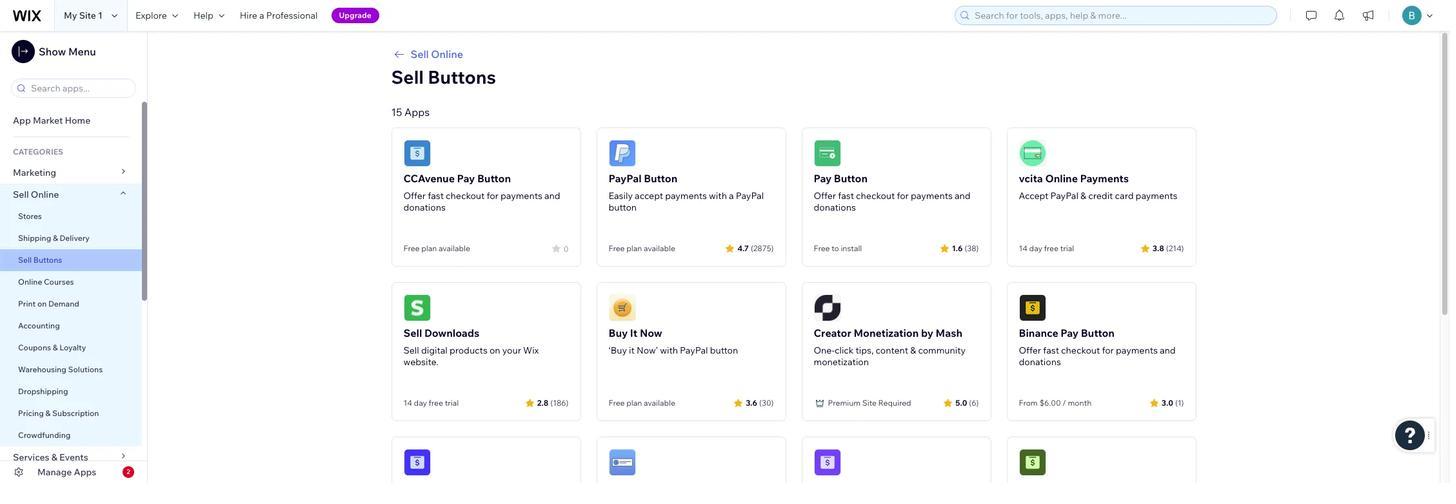 Task type: vqa. For each thing, say whether or not it's contained in the screenshot.
the payments within "PAYPAL BUTTON EASILY ACCEPT PAYMENTS WITH A PAYPAL BUTTON"
yes



Task type: locate. For each thing, give the bounding box(es) containing it.
1 horizontal spatial sell online
[[411, 48, 463, 61]]

online inside vcita online payments accept paypal & credit card payments
[[1046, 172, 1078, 185]]

1 horizontal spatial pay
[[814, 172, 832, 185]]

& for subscription
[[45, 409, 51, 419]]

pay for ccavenue
[[457, 172, 475, 185]]

(214)
[[1167, 244, 1184, 253]]

1 horizontal spatial donations
[[814, 202, 856, 214]]

fast for binance
[[1044, 345, 1060, 357]]

0 horizontal spatial on
[[37, 299, 47, 309]]

pay
[[457, 172, 475, 185], [814, 172, 832, 185], [1061, 327, 1079, 340]]

upgrade button
[[331, 8, 379, 23]]

shipping & delivery link
[[0, 228, 142, 250]]

online courses link
[[0, 272, 142, 294]]

0 horizontal spatial trial
[[445, 399, 459, 408]]

paypal up 4.7 (2875)
[[736, 190, 764, 202]]

site for my
[[79, 10, 96, 21]]

site right premium
[[863, 399, 877, 408]]

4.7 (2875)
[[738, 244, 774, 253]]

1 vertical spatial a
[[729, 190, 734, 202]]

0 horizontal spatial offer
[[404, 190, 426, 202]]

stores link
[[0, 206, 142, 228]]

0 horizontal spatial donations
[[404, 202, 446, 214]]

& for delivery
[[53, 234, 58, 243]]

plan for now
[[627, 399, 642, 408]]

button inside the paypal button easily accept payments with a paypal button
[[609, 202, 637, 214]]

donations inside ccavenue pay button offer fast checkout for payments and donations
[[404, 202, 446, 214]]

sell buttons inside sidebar element
[[18, 256, 62, 265]]

pricing
[[18, 409, 44, 419]]

trial for sell
[[445, 399, 459, 408]]

marketing
[[13, 167, 56, 179]]

now
[[640, 327, 663, 340]]

2 horizontal spatial fast
[[1044, 345, 1060, 357]]

offer down the ccavenue
[[404, 190, 426, 202]]

warehousing solutions
[[18, 365, 103, 375]]

& left the "delivery"
[[53, 234, 58, 243]]

2 horizontal spatial offer
[[1019, 345, 1042, 357]]

ecpay pay button logo image
[[1019, 450, 1046, 477]]

14 day free trial down website.
[[404, 399, 459, 408]]

14 right "(38)"
[[1019, 244, 1028, 254]]

pay right the ccavenue
[[457, 172, 475, 185]]

monetization
[[854, 327, 919, 340]]

accept
[[635, 190, 663, 202]]

0 vertical spatial with
[[709, 190, 727, 202]]

1 horizontal spatial day
[[1030, 244, 1043, 254]]

0 vertical spatial sell buttons
[[391, 66, 496, 88]]

5.0
[[956, 398, 968, 408]]

sidebar element
[[0, 31, 148, 484]]

manage
[[37, 467, 72, 479]]

0 vertical spatial apps
[[405, 106, 430, 119]]

2 horizontal spatial for
[[1103, 345, 1114, 357]]

fast down pay button logo
[[838, 190, 854, 202]]

checkout
[[446, 190, 485, 202], [856, 190, 895, 202], [1062, 345, 1101, 357]]

for inside ccavenue pay button offer fast checkout for payments and donations
[[487, 190, 499, 202]]

donations up to
[[814, 202, 856, 214]]

on inside sell downloads sell digital products on your wix website.
[[490, 345, 501, 357]]

0 vertical spatial site
[[79, 10, 96, 21]]

1
[[98, 10, 103, 21]]

coupons
[[18, 343, 51, 353]]

0 vertical spatial 14
[[1019, 244, 1028, 254]]

1 horizontal spatial fast
[[838, 190, 854, 202]]

fast inside binance pay button offer fast checkout for payments and donations
[[1044, 345, 1060, 357]]

0 horizontal spatial site
[[79, 10, 96, 21]]

donations inside pay button offer fast checkout for payments and donations
[[814, 202, 856, 214]]

1 vertical spatial with
[[660, 345, 678, 357]]

and inside pay button offer fast checkout for payments and donations
[[955, 190, 971, 202]]

creator monetization by mash logo image
[[814, 295, 841, 322]]

0 vertical spatial trial
[[1061, 244, 1075, 254]]

apps for 15 apps
[[405, 106, 430, 119]]

checkout for ccavenue
[[446, 190, 485, 202]]

payments
[[1081, 172, 1129, 185]]

free plan available down accept
[[609, 244, 676, 254]]

& left loyalty
[[53, 343, 58, 353]]

free plan available down now'
[[609, 399, 676, 408]]

free plan available
[[404, 244, 470, 254], [609, 244, 676, 254], [609, 399, 676, 408]]

free
[[1045, 244, 1059, 254], [429, 399, 443, 408]]

binance pay button logo image
[[1019, 295, 1046, 322]]

hire
[[240, 10, 257, 21]]

fast inside pay button offer fast checkout for payments and donations
[[838, 190, 854, 202]]

checkout down the ccavenue
[[446, 190, 485, 202]]

& inside vcita online payments accept paypal & credit card payments
[[1081, 190, 1087, 202]]

free left to
[[814, 244, 830, 254]]

0 horizontal spatial 14 day free trial
[[404, 399, 459, 408]]

available down ccavenue pay button offer fast checkout for payments and donations
[[439, 244, 470, 254]]

your
[[503, 345, 521, 357]]

2 horizontal spatial donations
[[1019, 357, 1061, 368]]

offer down pay button logo
[[814, 190, 836, 202]]

help button
[[186, 0, 232, 31]]

0 horizontal spatial pay
[[457, 172, 475, 185]]

marketing link
[[0, 162, 142, 184]]

and for binance pay button
[[1160, 345, 1176, 357]]

2.8 (186)
[[537, 398, 569, 408]]

1 horizontal spatial button
[[710, 345, 738, 357]]

1 vertical spatial apps
[[74, 467, 96, 479]]

ccavenue pay button logo image
[[404, 140, 431, 167]]

fast
[[428, 190, 444, 202], [838, 190, 854, 202], [1044, 345, 1060, 357]]

1 vertical spatial 14
[[404, 399, 412, 408]]

show menu
[[39, 45, 96, 58]]

site left the "1"
[[79, 10, 96, 21]]

payments
[[501, 190, 543, 202], [665, 190, 707, 202], [911, 190, 953, 202], [1136, 190, 1178, 202], [1116, 345, 1158, 357]]

plan up sell downloads logo
[[422, 244, 437, 254]]

donations down the ccavenue
[[404, 202, 446, 214]]

paypal right now'
[[680, 345, 708, 357]]

0 horizontal spatial apps
[[74, 467, 96, 479]]

free plan available up sell downloads logo
[[404, 244, 470, 254]]

1 horizontal spatial with
[[709, 190, 727, 202]]

checkout inside binance pay button offer fast checkout for payments and donations
[[1062, 345, 1101, 357]]

donations for binance pay button
[[1019, 357, 1061, 368]]

and for ccavenue pay button
[[545, 190, 561, 202]]

1 horizontal spatial for
[[897, 190, 909, 202]]

fast down binance
[[1044, 345, 1060, 357]]

free down website.
[[429, 399, 443, 408]]

pay down pay button logo
[[814, 172, 832, 185]]

15 apps
[[391, 106, 430, 119]]

and inside ccavenue pay button offer fast checkout for payments and donations
[[545, 190, 561, 202]]

2 horizontal spatial pay
[[1061, 327, 1079, 340]]

available for easily
[[644, 244, 676, 254]]

0 horizontal spatial with
[[660, 345, 678, 357]]

1 vertical spatial site
[[863, 399, 877, 408]]

1 vertical spatial 14 day free trial
[[404, 399, 459, 408]]

free down 'buy
[[609, 399, 625, 408]]

free for pay button
[[814, 244, 830, 254]]

apps right 15
[[405, 106, 430, 119]]

1 vertical spatial button
[[710, 345, 738, 357]]

fast for ccavenue
[[428, 190, 444, 202]]

sell buttons up 15 apps
[[391, 66, 496, 88]]

1 vertical spatial buttons
[[33, 256, 62, 265]]

checkout up install
[[856, 190, 895, 202]]

1 vertical spatial day
[[414, 399, 427, 408]]

1 horizontal spatial 14 day free trial
[[1019, 244, 1075, 254]]

binance pay button offer fast checkout for payments and donations
[[1019, 327, 1176, 368]]

sell buttons down shipping
[[18, 256, 62, 265]]

0 vertical spatial buttons
[[428, 66, 496, 88]]

1 horizontal spatial site
[[863, 399, 877, 408]]

checkout for binance
[[1062, 345, 1101, 357]]

ccavenue pay button offer fast checkout for payments and donations
[[404, 172, 561, 214]]

pay button logo image
[[814, 140, 841, 167]]

1 vertical spatial trial
[[445, 399, 459, 408]]

binance
[[1019, 327, 1059, 340]]

services
[[13, 452, 49, 464]]

0 horizontal spatial for
[[487, 190, 499, 202]]

pay inside ccavenue pay button offer fast checkout for payments and donations
[[457, 172, 475, 185]]

0 horizontal spatial sell online
[[13, 189, 59, 201]]

day down accept
[[1030, 244, 1043, 254]]

with inside buy it now 'buy it now' with paypal button
[[660, 345, 678, 357]]

Search apps... field
[[27, 79, 132, 97]]

& left credit
[[1081, 190, 1087, 202]]

buy
[[609, 327, 628, 340]]

1 horizontal spatial buttons
[[428, 66, 496, 88]]

3.6 (30)
[[746, 398, 774, 408]]

sell buttons
[[391, 66, 496, 88], [18, 256, 62, 265]]

free up sell downloads logo
[[404, 244, 420, 254]]

fast inside ccavenue pay button offer fast checkout for payments and donations
[[428, 190, 444, 202]]

& right content
[[911, 345, 917, 357]]

0 horizontal spatial 14
[[404, 399, 412, 408]]

1 horizontal spatial and
[[955, 190, 971, 202]]

pay right binance
[[1061, 327, 1079, 340]]

day
[[1030, 244, 1043, 254], [414, 399, 427, 408]]

paypal
[[609, 172, 642, 185], [736, 190, 764, 202], [1051, 190, 1079, 202], [680, 345, 708, 357]]

1 vertical spatial sell buttons
[[18, 256, 62, 265]]

offer down binance
[[1019, 345, 1042, 357]]

accounting
[[18, 321, 60, 331]]

day for sell
[[414, 399, 427, 408]]

donations inside binance pay button offer fast checkout for payments and donations
[[1019, 357, 1061, 368]]

2 horizontal spatial checkout
[[1062, 345, 1101, 357]]

day down website.
[[414, 399, 427, 408]]

free down accept
[[1045, 244, 1059, 254]]

1 vertical spatial sell online link
[[0, 184, 142, 206]]

required
[[879, 399, 912, 408]]

pay inside binance pay button offer fast checkout for payments and donations
[[1061, 327, 1079, 340]]

(186)
[[551, 398, 569, 408]]

0 vertical spatial on
[[37, 299, 47, 309]]

1 horizontal spatial 14
[[1019, 244, 1028, 254]]

0 vertical spatial sell online link
[[391, 46, 1197, 62]]

courses
[[44, 277, 74, 287]]

14 day free trial down accept
[[1019, 244, 1075, 254]]

0 horizontal spatial sell buttons
[[18, 256, 62, 265]]

1 horizontal spatial free
[[1045, 244, 1059, 254]]

plan down easily
[[627, 244, 642, 254]]

checkout inside ccavenue pay button offer fast checkout for payments and donations
[[446, 190, 485, 202]]

available down accept
[[644, 244, 676, 254]]

available down now'
[[644, 399, 676, 408]]

warehousing solutions link
[[0, 359, 142, 381]]

paypal inside vcita online payments accept paypal & credit card payments
[[1051, 190, 1079, 202]]

on inside "link"
[[37, 299, 47, 309]]

credit
[[1089, 190, 1113, 202]]

2 horizontal spatial and
[[1160, 345, 1176, 357]]

0 vertical spatial sell online
[[411, 48, 463, 61]]

0 horizontal spatial a
[[259, 10, 264, 21]]

button inside pay button offer fast checkout for payments and donations
[[834, 172, 868, 185]]

14 day free trial for payments
[[1019, 244, 1075, 254]]

buy it now 'buy it now' with paypal button
[[609, 327, 738, 357]]

1 vertical spatial sell online
[[13, 189, 59, 201]]

0 horizontal spatial fast
[[428, 190, 444, 202]]

0 horizontal spatial free
[[429, 399, 443, 408]]

& right the pricing
[[45, 409, 51, 419]]

1 horizontal spatial a
[[729, 190, 734, 202]]

sell online up 15 apps
[[411, 48, 463, 61]]

0 horizontal spatial day
[[414, 399, 427, 408]]

& for events
[[51, 452, 57, 464]]

show
[[39, 45, 66, 58]]

0 horizontal spatial and
[[545, 190, 561, 202]]

hire a professional link
[[232, 0, 326, 31]]

click
[[835, 345, 854, 357]]

upgrade
[[339, 10, 372, 20]]

Search for tools, apps, help & more... field
[[971, 6, 1273, 25]]

checkout up month
[[1062, 345, 1101, 357]]

sell online link
[[391, 46, 1197, 62], [0, 184, 142, 206]]

and inside binance pay button offer fast checkout for payments and donations
[[1160, 345, 1176, 357]]

fast down the ccavenue
[[428, 190, 444, 202]]

1 horizontal spatial trial
[[1061, 244, 1075, 254]]

a
[[259, 10, 264, 21], [729, 190, 734, 202]]

monetization
[[814, 357, 869, 368]]

$6.00
[[1040, 399, 1061, 408]]

0 vertical spatial 14 day free trial
[[1019, 244, 1075, 254]]

downloads
[[425, 327, 480, 340]]

plan down it
[[627, 399, 642, 408]]

14 down website.
[[404, 399, 412, 408]]

free right 0
[[609, 244, 625, 254]]

1 horizontal spatial on
[[490, 345, 501, 357]]

4.7
[[738, 244, 749, 253]]

on right print on the bottom of the page
[[37, 299, 47, 309]]

1 horizontal spatial checkout
[[856, 190, 895, 202]]

button inside buy it now 'buy it now' with paypal button
[[710, 345, 738, 357]]

0 vertical spatial free
[[1045, 244, 1059, 254]]

1 horizontal spatial sell online link
[[391, 46, 1197, 62]]

(2875)
[[751, 244, 774, 253]]

& up manage
[[51, 452, 57, 464]]

paypal right accept
[[1051, 190, 1079, 202]]

& inside creator monetization by mash one-click tips, content & community monetization
[[911, 345, 917, 357]]

plan for button
[[422, 244, 437, 254]]

15
[[391, 106, 402, 119]]

14 for sell downloads
[[404, 399, 412, 408]]

online courses
[[18, 277, 74, 287]]

0 horizontal spatial checkout
[[446, 190, 485, 202]]

1 horizontal spatial sell buttons
[[391, 66, 496, 88]]

free plan available for button
[[404, 244, 470, 254]]

button for now
[[710, 345, 738, 357]]

1 horizontal spatial apps
[[405, 106, 430, 119]]

loyalty
[[60, 343, 86, 353]]

donations down binance
[[1019, 357, 1061, 368]]

button inside ccavenue pay button offer fast checkout for payments and donations
[[477, 172, 511, 185]]

payments inside vcita online payments accept paypal & credit card payments
[[1136, 190, 1178, 202]]

1 horizontal spatial offer
[[814, 190, 836, 202]]

buttons up online courses
[[33, 256, 62, 265]]

(1)
[[1176, 398, 1184, 408]]

warehousing
[[18, 365, 66, 375]]

site
[[79, 10, 96, 21], [863, 399, 877, 408]]

for inside binance pay button offer fast checkout for payments and donations
[[1103, 345, 1114, 357]]

my site 1
[[64, 10, 103, 21]]

shipping
[[18, 234, 51, 243]]

for
[[487, 190, 499, 202], [897, 190, 909, 202], [1103, 345, 1114, 357]]

available for now
[[644, 399, 676, 408]]

sell online down marketing
[[13, 189, 59, 201]]

0 horizontal spatial button
[[609, 202, 637, 214]]

buttons up 15 apps
[[428, 66, 496, 88]]

delivery
[[60, 234, 90, 243]]

apps down events
[[74, 467, 96, 479]]

'buy
[[609, 345, 627, 357]]

on
[[37, 299, 47, 309], [490, 345, 501, 357]]

0 horizontal spatial buttons
[[33, 256, 62, 265]]

free plan available for easily
[[609, 244, 676, 254]]

on left the your
[[490, 345, 501, 357]]

online
[[431, 48, 463, 61], [1046, 172, 1078, 185], [31, 189, 59, 201], [18, 277, 42, 287]]

2
[[127, 469, 130, 477]]

14 for vcita online payments
[[1019, 244, 1028, 254]]

0 vertical spatial day
[[1030, 244, 1043, 254]]

plan
[[422, 244, 437, 254], [627, 244, 642, 254], [627, 399, 642, 408]]

1 vertical spatial free
[[429, 399, 443, 408]]

offer for binance pay button
[[1019, 345, 1042, 357]]

offer inside binance pay button offer fast checkout for payments and donations
[[1019, 345, 1042, 357]]

apps inside sidebar element
[[74, 467, 96, 479]]

now'
[[637, 345, 658, 357]]

paypal up easily
[[609, 172, 642, 185]]

offer inside ccavenue pay button offer fast checkout for payments and donations
[[404, 190, 426, 202]]

1 vertical spatial on
[[490, 345, 501, 357]]

0 vertical spatial button
[[609, 202, 637, 214]]



Task type: describe. For each thing, give the bounding box(es) containing it.
3.6
[[746, 398, 758, 408]]

it
[[629, 345, 635, 357]]

button inside the paypal button easily accept payments with a paypal button
[[644, 172, 678, 185]]

app market home
[[13, 115, 91, 126]]

1.6 (38)
[[952, 244, 979, 253]]

sell downloads logo image
[[404, 295, 431, 322]]

for for ccavenue pay button
[[487, 190, 499, 202]]

services & events
[[13, 452, 88, 464]]

a inside the paypal button easily accept payments with a paypal button
[[729, 190, 734, 202]]

/
[[1063, 399, 1067, 408]]

vcita online payments logo image
[[1019, 140, 1046, 167]]

0 vertical spatial a
[[259, 10, 264, 21]]

home
[[65, 115, 91, 126]]

premium site required
[[828, 399, 912, 408]]

button inside binance pay button offer fast checkout for payments and donations
[[1081, 327, 1115, 340]]

categories
[[13, 147, 63, 157]]

3.8
[[1153, 244, 1165, 253]]

pricing & subscription
[[18, 409, 99, 419]]

manage apps
[[37, 467, 96, 479]]

vcita online payments accept paypal & credit card payments
[[1019, 172, 1178, 202]]

3.8 (214)
[[1153, 244, 1184, 253]]

offer inside pay button offer fast checkout for payments and donations
[[814, 190, 836, 202]]

app market home link
[[0, 110, 142, 132]]

14 day free trial for sell
[[404, 399, 459, 408]]

free for sell
[[429, 399, 443, 408]]

crowdfunding link
[[0, 425, 142, 447]]

creator
[[814, 327, 852, 340]]

free to install
[[814, 244, 862, 254]]

products
[[450, 345, 488, 357]]

solutions
[[68, 365, 103, 375]]

available for button
[[439, 244, 470, 254]]

plan for easily
[[627, 244, 642, 254]]

community
[[919, 345, 966, 357]]

sell downloads sell digital products on your wix website.
[[404, 327, 539, 368]]

app
[[13, 115, 31, 126]]

easily
[[609, 190, 633, 202]]

market
[[33, 115, 63, 126]]

vcita
[[1019, 172, 1043, 185]]

buttons inside sidebar element
[[33, 256, 62, 265]]

paypal button logo image
[[609, 140, 636, 167]]

coinbase commerce pay button logo image
[[404, 450, 431, 477]]

professional
[[266, 10, 318, 21]]

wix
[[523, 345, 539, 357]]

services & events link
[[0, 447, 142, 469]]

to
[[832, 244, 839, 254]]

free for ccavenue pay button
[[404, 244, 420, 254]]

5.0 (6)
[[956, 398, 979, 408]]

donations for ccavenue pay button
[[404, 202, 446, 214]]

it
[[630, 327, 638, 340]]

site for premium
[[863, 399, 877, 408]]

paypal button easily accept payments with a paypal button
[[609, 172, 764, 214]]

0
[[564, 244, 569, 254]]

button for easily
[[609, 202, 637, 214]]

free for buy it now
[[609, 399, 625, 408]]

& for loyalty
[[53, 343, 58, 353]]

stripe pay button logo image
[[814, 450, 841, 477]]

explore
[[135, 10, 167, 21]]

with inside the paypal button easily accept payments with a paypal button
[[709, 190, 727, 202]]

month
[[1068, 399, 1092, 408]]

payments inside pay button offer fast checkout for payments and donations
[[911, 190, 953, 202]]

free for paypal button
[[609, 244, 625, 254]]

website.
[[404, 357, 439, 368]]

(38)
[[965, 244, 979, 253]]

content
[[876, 345, 909, 357]]

my
[[64, 10, 77, 21]]

(6)
[[969, 398, 979, 408]]

pay for binance
[[1061, 327, 1079, 340]]

payments button logo image
[[609, 450, 636, 477]]

3.0 (1)
[[1162, 398, 1184, 408]]

events
[[59, 452, 88, 464]]

pay inside pay button offer fast checkout for payments and donations
[[814, 172, 832, 185]]

checkout inside pay button offer fast checkout for payments and donations
[[856, 190, 895, 202]]

card
[[1115, 190, 1134, 202]]

install
[[841, 244, 862, 254]]

subscription
[[52, 409, 99, 419]]

print on demand link
[[0, 294, 142, 316]]

offer for ccavenue pay button
[[404, 190, 426, 202]]

from $6.00 / month
[[1019, 399, 1092, 408]]

3.0
[[1162, 398, 1174, 408]]

digital
[[421, 345, 448, 357]]

trial for payments
[[1061, 244, 1075, 254]]

one-
[[814, 345, 835, 357]]

premium
[[828, 399, 861, 408]]

for inside pay button offer fast checkout for payments and donations
[[897, 190, 909, 202]]

for for binance pay button
[[1103, 345, 1114, 357]]

sell online inside sidebar element
[[13, 189, 59, 201]]

menu
[[68, 45, 96, 58]]

day for vcita
[[1030, 244, 1043, 254]]

by
[[921, 327, 934, 340]]

dropshipping
[[18, 387, 68, 397]]

2.8
[[537, 398, 549, 408]]

ccavenue
[[404, 172, 455, 185]]

buy it now logo image
[[609, 295, 636, 322]]

demand
[[48, 299, 79, 309]]

free for payments
[[1045, 244, 1059, 254]]

payments inside binance pay button offer fast checkout for payments and donations
[[1116, 345, 1158, 357]]

shipping & delivery
[[18, 234, 90, 243]]

apps for manage apps
[[74, 467, 96, 479]]

paypal inside buy it now 'buy it now' with paypal button
[[680, 345, 708, 357]]

0 horizontal spatial sell online link
[[0, 184, 142, 206]]

accept
[[1019, 190, 1049, 202]]

tips,
[[856, 345, 874, 357]]

help
[[194, 10, 213, 21]]

coupons & loyalty link
[[0, 338, 142, 359]]

coupons & loyalty
[[18, 343, 86, 353]]

mash
[[936, 327, 963, 340]]

show menu button
[[12, 40, 96, 63]]

pay button offer fast checkout for payments and donations
[[814, 172, 971, 214]]

print
[[18, 299, 36, 309]]

payments inside the paypal button easily accept payments with a paypal button
[[665, 190, 707, 202]]

creator monetization by mash one-click tips, content & community monetization
[[814, 327, 966, 368]]

free plan available for now
[[609, 399, 676, 408]]

payments inside ccavenue pay button offer fast checkout for payments and donations
[[501, 190, 543, 202]]



